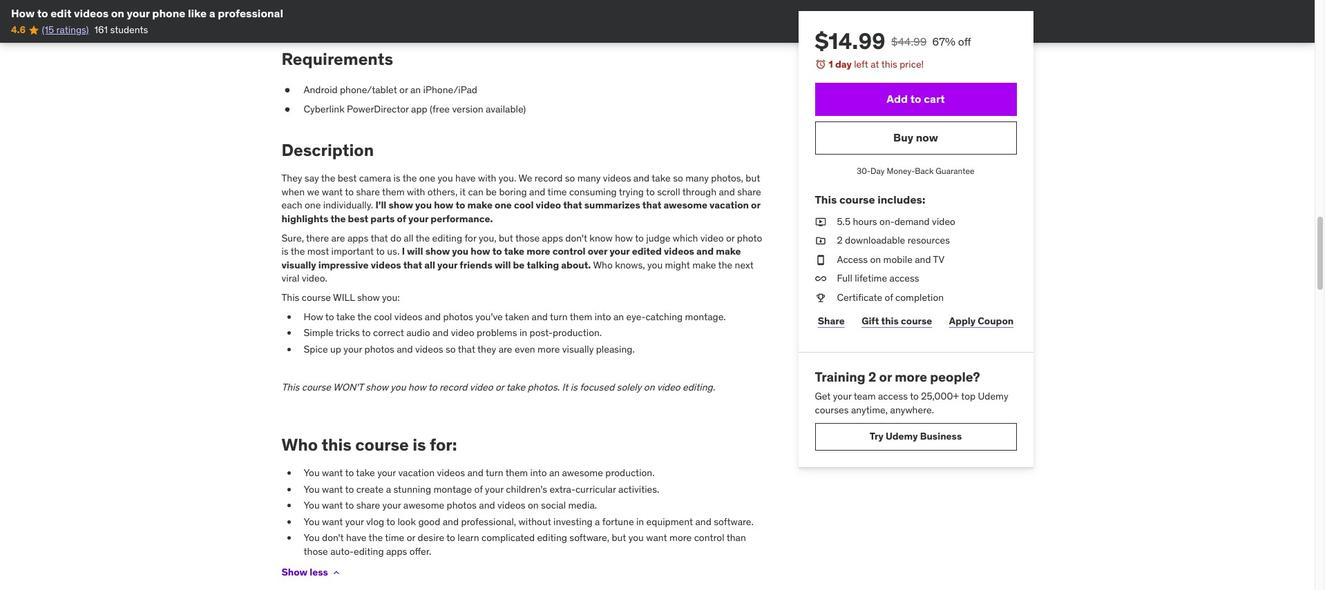 Task type: vqa. For each thing, say whether or not it's contained in the screenshot.
This associated with This course WON'T show you how to record video or take photos. It is focused solely on video editing.
yes



Task type: describe. For each thing, give the bounding box(es) containing it.
1 horizontal spatial so
[[565, 172, 575, 185]]

4.6
[[11, 24, 26, 36]]

videos up montage
[[437, 467, 465, 480]]

in inside the you want to take your vacation videos and turn them into an awesome production. you want to create a stunning montage of your children's extra-curricular activities. you want to share your awesome photos and videos on social media. you want your vlog to look good and professional, without investing a fortune in equipment and software. you don't have the time or desire to learn complicated editing software, but you want more control than those auto-editing apps offer.
[[637, 516, 644, 529]]

time inside 'they say the best camera is the one you have with you. we record so many videos and take so many photos, but when we want to share them with others, it can be boring and time consuming trying to scroll through and share each one individually.'
[[548, 186, 567, 198]]

android phone/tablet or an iphone/ipad
[[304, 84, 478, 96]]

2 horizontal spatial a
[[595, 516, 600, 529]]

the inside the who knows, you might make the next viral video.
[[719, 259, 733, 272]]

when
[[282, 186, 305, 198]]

0 horizontal spatial awesome
[[404, 500, 445, 512]]

videos down audio
[[415, 343, 443, 356]]

be inside 'they say the best camera is the one you have with you. we record so many videos and take so many photos, but when we want to share them with others, it can be boring and time consuming trying to scroll through and share each one individually.'
[[486, 186, 497, 198]]

udemy inside the training 2 or more people? get your team access to 25,000+ top udemy courses anytime, anywhere.
[[978, 391, 1009, 403]]

best inside 'they say the best camera is the one you have with you. we record so many videos and take so many photos, but when we want to share them with others, it can be boring and time consuming trying to scroll through and share each one individually.'
[[338, 172, 357, 185]]

this course includes:
[[815, 193, 926, 207]]

more inside this course will show you: how to take the cool videos and photos you've taken and turn them into an eye-catching montage. simple tricks to correct audio and video problems in post-production. spice up your photos and videos so that they are even more visually pleasing.
[[538, 343, 560, 356]]

day
[[836, 58, 852, 70]]

that down consuming
[[563, 199, 582, 212]]

you inside i will show you how to take more control over your edited videos and make visually impressive videos that all your friends will be talking about.
[[452, 246, 469, 258]]

or up cyberlink powerdirector app (free version available)
[[400, 84, 408, 96]]

have inside the you want to take your vacation videos and turn them into an awesome production. you want to create a stunning montage of your children's extra-curricular activities. you want to share your awesome photos and videos on social media. you want your vlog to look good and professional, without investing a fortune in equipment and software. you don't have the time or desire to learn complicated editing software, but you want more control than those auto-editing apps offer.
[[346, 532, 367, 545]]

how down audio
[[408, 382, 426, 394]]

try
[[870, 431, 884, 443]]

vacation inside i'll show you how to make one cool video that summarizes that awesome vacation or highlights the best parts of your performance.
[[710, 199, 749, 212]]

that down scroll in the top of the page
[[643, 199, 662, 212]]

best inside i'll show you how to make one cool video that summarizes that awesome vacation or highlights the best parts of your performance.
[[348, 213, 369, 225]]

powerdirector
[[347, 103, 409, 115]]

access inside the training 2 or more people? get your team access to 25,000+ top udemy courses anytime, anywhere.
[[878, 391, 908, 403]]

downloadable
[[845, 234, 906, 247]]

1 many from the left
[[578, 172, 601, 185]]

photos.
[[528, 382, 560, 394]]

less
[[310, 567, 328, 579]]

vlog
[[366, 516, 384, 529]]

161 students
[[94, 24, 148, 36]]

visually inside this course will show you: how to take the cool videos and photos you've taken and turn them into an eye-catching montage. simple tricks to correct audio and video problems in post-production. spice up your photos and videos so that they are even more visually pleasing.
[[562, 343, 594, 356]]

i'll show you how to make one cool video that summarizes that awesome vacation or highlights the best parts of your performance.
[[282, 199, 761, 225]]

scroll
[[657, 186, 681, 198]]

videos down us. on the left
[[371, 259, 401, 272]]

price!
[[900, 58, 924, 70]]

vacation inside the you want to take your vacation videos and turn them into an awesome production. you want to create a stunning montage of your children's extra-curricular activities. you want to share your awesome photos and videos on social media. you want your vlog to look good and professional, without investing a fortune in equipment and software. you don't have the time or desire to learn complicated editing software, but you want more control than those auto-editing apps offer.
[[398, 467, 435, 480]]

try udemy business link
[[815, 423, 1017, 451]]

1 horizontal spatial one
[[419, 172, 436, 185]]

and right audio
[[433, 327, 449, 340]]

boring
[[499, 186, 527, 198]]

on down downloadable
[[871, 253, 881, 266]]

access on mobile and tv
[[837, 253, 945, 266]]

tv
[[933, 253, 945, 266]]

camera
[[359, 172, 391, 185]]

left
[[854, 58, 869, 70]]

apply coupon button
[[947, 308, 1017, 336]]

0 horizontal spatial editing
[[354, 546, 384, 558]]

on right solely
[[644, 382, 655, 394]]

and up audio
[[425, 311, 441, 323]]

to left us. on the left
[[376, 246, 385, 258]]

day
[[871, 166, 885, 176]]

impressive
[[318, 259, 369, 272]]

videos up might
[[664, 246, 695, 258]]

1 vertical spatial record
[[440, 382, 468, 394]]

demand
[[895, 215, 930, 228]]

and up professional,
[[479, 500, 495, 512]]

coupon
[[978, 315, 1014, 328]]

they
[[478, 343, 496, 356]]

67%
[[933, 35, 956, 48]]

your up students
[[127, 6, 150, 20]]

over
[[588, 246, 608, 258]]

activities.
[[619, 484, 660, 496]]

record inside 'they say the best camera is the one you have with you. we record so many videos and take so many photos, but when we want to share them with others, it can be boring and time consuming trying to scroll through and share each one individually.'
[[535, 172, 563, 185]]

catching
[[646, 311, 683, 323]]

without
[[519, 516, 551, 529]]

time inside the you want to take your vacation videos and turn them into an awesome production. you want to create a stunning montage of your children's extra-curricular activities. you want to share your awesome photos and videos on social media. you want your vlog to look good and professional, without investing a fortune in equipment and software. you don't have the time or desire to learn complicated editing software, but you want more control than those auto-editing apps offer.
[[385, 532, 405, 545]]

share
[[818, 315, 845, 328]]

resources
[[908, 234, 950, 247]]

cool inside this course will show you: how to take the cool videos and photos you've taken and turn them into an eye-catching montage. simple tricks to correct audio and video problems in post-production. spice up your photos and videos so that they are even more visually pleasing.
[[374, 311, 392, 323]]

your up knows, at the left of the page
[[610, 246, 630, 258]]

awesome for vacation
[[664, 199, 708, 212]]

this for this course includes:
[[815, 193, 837, 207]]

or inside the you want to take your vacation videos and turn them into an awesome production. you want to create a stunning montage of your children's extra-curricular activities. you want to share your awesome photos and videos on social media. you want your vlog to look good and professional, without investing a fortune in equipment and software. you don't have the time or desire to learn complicated editing software, but you want more control than those auto-editing apps offer.
[[407, 532, 416, 545]]

or inside i'll show you how to make one cool video that summarizes that awesome vacation or highlights the best parts of your performance.
[[751, 199, 761, 212]]

to up the edited
[[635, 232, 644, 244]]

5 you from the top
[[304, 532, 320, 545]]

will
[[333, 292, 355, 304]]

that inside this course will show you: how to take the cool videos and photos you've taken and turn them into an eye-catching montage. simple tricks to correct audio and video problems in post-production. spice up your photos and videos so that they are even more visually pleasing.
[[458, 343, 476, 356]]

course for this course won't show you how to record video or take photos. it is focused solely on video editing.
[[302, 382, 331, 394]]

want inside 'they say the best camera is the one you have with you. we record so many videos and take so many photos, but when we want to share them with others, it can be boring and time consuming trying to scroll through and share each one individually.'
[[322, 186, 343, 198]]

161
[[94, 24, 108, 36]]

2 many from the left
[[686, 172, 709, 185]]

share down camera
[[356, 186, 380, 198]]

apply
[[950, 315, 976, 328]]

i will show you how to take more control over your edited videos and make visually impressive videos that all your friends will be talking about.
[[282, 246, 741, 272]]

this course won't show you how to record video or take photos. it is focused solely on video editing.
[[282, 382, 715, 394]]

anytime,
[[851, 404, 888, 417]]

0 vertical spatial will
[[407, 246, 423, 258]]

on inside the you want to take your vacation videos and turn them into an awesome production. you want to create a stunning montage of your children's extra-curricular activities. you want to share your awesome photos and videos on social media. you want your vlog to look good and professional, without investing a fortune in equipment and software. you don't have the time or desire to learn complicated editing software, but you want more control than those auto-editing apps offer.
[[528, 500, 539, 512]]

and up trying
[[634, 172, 650, 185]]

to inside the training 2 or more people? get your team access to 25,000+ top udemy courses anytime, anywhere.
[[910, 391, 919, 403]]

and down we
[[530, 186, 546, 198]]

offer.
[[410, 546, 431, 558]]

viral
[[282, 273, 299, 285]]

android
[[304, 84, 338, 96]]

or down the they
[[496, 382, 504, 394]]

take inside 'they say the best camera is the one you have with you. we record so many videos and take so many photos, but when we want to share them with others, it can be boring and time consuming trying to scroll through and share each one individually.'
[[652, 172, 671, 185]]

to up (15
[[37, 6, 48, 20]]

is right it
[[571, 382, 578, 394]]

0 vertical spatial photos
[[443, 311, 473, 323]]

videos down children's
[[498, 500, 526, 512]]

share down photos,
[[738, 186, 762, 198]]

0 vertical spatial an
[[411, 84, 421, 96]]

production. inside this course will show you: how to take the cool videos and photos you've taken and turn them into an eye-catching montage. simple tricks to correct audio and video problems in post-production. spice up your photos and videos so that they are even more visually pleasing.
[[553, 327, 602, 340]]

top
[[962, 391, 976, 403]]

1 vertical spatial editing
[[537, 532, 567, 545]]

take left photos.
[[506, 382, 525, 394]]

but inside the you want to take your vacation videos and turn them into an awesome production. you want to create a stunning montage of your children's extra-curricular activities. you want to share your awesome photos and videos on social media. you want your vlog to look good and professional, without investing a fortune in equipment and software. you don't have the time or desire to learn complicated editing software, but you want more control than those auto-editing apps offer.
[[612, 532, 626, 545]]

correct
[[373, 327, 404, 340]]

you.
[[499, 172, 517, 185]]

add to cart button
[[815, 83, 1017, 116]]

the down sure, on the left top of page
[[291, 246, 305, 258]]

2 horizontal spatial apps
[[542, 232, 563, 244]]

1 vertical spatial udemy
[[886, 431, 918, 443]]

share inside the you want to take your vacation videos and turn them into an awesome production. you want to create a stunning montage of your children's extra-curricular activities. you want to share your awesome photos and videos on social media. you want your vlog to look good and professional, without investing a fortune in equipment and software. you don't have the time or desire to learn complicated editing software, but you want more control than those auto-editing apps offer.
[[356, 500, 380, 512]]

people?
[[930, 369, 981, 385]]

2 horizontal spatial so
[[673, 172, 683, 185]]

all inside i will show you how to take more control over your edited videos and make visually impressive videos that all your friends will be talking about.
[[425, 259, 435, 272]]

to down who this course is for:
[[345, 467, 354, 480]]

than
[[727, 532, 746, 545]]

your inside i'll show you how to make one cool video that summarizes that awesome vacation or highlights the best parts of your performance.
[[409, 213, 429, 225]]

cool inside i'll show you how to make one cool video that summarizes that awesome vacation or highlights the best parts of your performance.
[[514, 199, 534, 212]]

hours
[[853, 215, 878, 228]]

show inside i'll show you how to make one cool video that summarizes that awesome vacation or highlights the best parts of your performance.
[[389, 199, 413, 212]]

don't inside the you want to take your vacation videos and turn them into an awesome production. you want to create a stunning montage of your children's extra-curricular activities. you want to share your awesome photos and videos on social media. you want your vlog to look good and professional, without investing a fortune in equipment and software. you don't have the time or desire to learn complicated editing software, but you want more control than those auto-editing apps offer.
[[322, 532, 344, 545]]

gift this course link
[[859, 308, 936, 336]]

take inside this course will show you: how to take the cool videos and photos you've taken and turn them into an eye-catching montage. simple tricks to correct audio and video problems in post-production. spice up your photos and videos so that they are even more visually pleasing.
[[336, 311, 355, 323]]

simple
[[304, 327, 334, 340]]

stunning
[[394, 484, 431, 496]]

are inside sure, there are apps that do all the editing for you, but those apps don't know how to judge which video or photo is the most important to us.
[[331, 232, 345, 244]]

good
[[418, 516, 440, 529]]

you:
[[382, 292, 400, 304]]

visually inside i will show you how to take more control over your edited videos and make visually impressive videos that all your friends will be talking about.
[[282, 259, 316, 272]]

we
[[519, 172, 532, 185]]

and left tv
[[915, 253, 931, 266]]

might
[[665, 259, 690, 272]]

show inside this course will show you: how to take the cool videos and photos you've taken and turn them into an eye-catching montage. simple tricks to correct audio and video problems in post-production. spice up your photos and videos so that they are even more visually pleasing.
[[357, 292, 380, 304]]

3 you from the top
[[304, 500, 320, 512]]

course for this course includes:
[[840, 193, 875, 207]]

control inside i will show you how to take more control over your edited videos and make visually impressive videos that all your friends will be talking about.
[[553, 246, 586, 258]]

and down photos,
[[719, 186, 735, 198]]

this for this course won't show you how to record video or take photos. it is focused solely on video editing.
[[282, 382, 300, 394]]

guarantee
[[936, 166, 975, 176]]

but inside sure, there are apps that do all the editing for you, but those apps don't know how to judge which video or photo is the most important to us.
[[499, 232, 513, 244]]

judge
[[646, 232, 671, 244]]

be inside i will show you how to take more control over your edited videos and make visually impressive videos that all your friends will be talking about.
[[513, 259, 525, 272]]

at
[[871, 58, 880, 70]]

1 vertical spatial will
[[495, 259, 511, 272]]

sure,
[[282, 232, 304, 244]]

make inside the who knows, you might make the next viral video.
[[693, 259, 716, 272]]

videos inside 'they say the best camera is the one you have with you. we record so many videos and take so many photos, but when we want to share them with others, it can be boring and time consuming trying to scroll through and share each one individually.'
[[603, 172, 631, 185]]

$14.99 $44.99 67% off
[[815, 27, 972, 55]]

talking
[[527, 259, 559, 272]]

0 horizontal spatial apps
[[348, 232, 369, 244]]

to down audio
[[428, 382, 437, 394]]

alarm image
[[815, 59, 826, 70]]

editing.
[[683, 382, 715, 394]]

an inside the you want to take your vacation videos and turn them into an awesome production. you want to create a stunning montage of your children's extra-curricular activities. you want to share your awesome photos and videos on social media. you want your vlog to look good and professional, without investing a fortune in equipment and software. you don't have the time or desire to learn complicated editing software, but you want more control than those auto-editing apps offer.
[[549, 467, 560, 480]]

you inside 'they say the best camera is the one you have with you. we record so many videos and take so many photos, but when we want to share them with others, it can be boring and time consuming trying to scroll through and share each one individually.'
[[438, 172, 453, 185]]

cyberlink powerdirector app (free version available)
[[304, 103, 526, 115]]

the right say
[[321, 172, 335, 185]]

the inside this course will show you: how to take the cool videos and photos you've taken and turn them into an eye-catching montage. simple tricks to correct audio and video problems in post-production. spice up your photos and videos so that they are even more visually pleasing.
[[357, 311, 372, 323]]

photos inside the you want to take your vacation videos and turn them into an awesome production. you want to create a stunning montage of your children's extra-curricular activities. you want to share your awesome photos and videos on social media. you want your vlog to look good and professional, without investing a fortune in equipment and software. you don't have the time or desire to learn complicated editing software, but you want more control than those auto-editing apps offer.
[[447, 500, 477, 512]]

includes:
[[878, 193, 926, 207]]

or inside the training 2 or more people? get your team access to 25,000+ top udemy courses anytime, anywhere.
[[880, 369, 892, 385]]

iphone/ipad
[[423, 84, 478, 96]]

i'll
[[376, 199, 387, 212]]

show less
[[282, 567, 328, 579]]

0 vertical spatial this
[[882, 58, 898, 70]]

to left create
[[345, 484, 354, 496]]

is left for:
[[413, 435, 426, 456]]

training 2 or more people? get your team access to 25,000+ top udemy courses anytime, anywhere.
[[815, 369, 1009, 417]]

up
[[330, 343, 341, 356]]

to up simple
[[325, 311, 334, 323]]

performance.
[[431, 213, 493, 225]]

professional,
[[461, 516, 516, 529]]

buy
[[894, 131, 914, 144]]

add
[[887, 92, 908, 106]]

your left "friends"
[[438, 259, 458, 272]]

0 vertical spatial with
[[478, 172, 497, 185]]

to left learn
[[447, 532, 455, 545]]

to right vlog
[[387, 516, 395, 529]]

to right tricks
[[362, 327, 371, 340]]

how inside this course will show you: how to take the cool videos and photos you've taken and turn them into an eye-catching montage. simple tricks to correct audio and video problems in post-production. spice up your photos and videos so that they are even more visually pleasing.
[[304, 311, 323, 323]]

xsmall image for cyberlink
[[282, 103, 293, 116]]

your up look
[[383, 500, 401, 512]]

edit
[[51, 6, 72, 20]]

how to edit videos on your phone like a professional
[[11, 6, 283, 20]]

the right camera
[[403, 172, 417, 185]]

say
[[305, 172, 319, 185]]

course for this course will show you: how to take the cool videos and photos you've taken and turn them into an eye-catching montage. simple tricks to correct audio and video problems in post-production. spice up your photos and videos so that they are even more visually pleasing.
[[302, 292, 331, 304]]

1 vertical spatial with
[[407, 186, 425, 198]]

about.
[[561, 259, 591, 272]]

0 horizontal spatial one
[[305, 199, 321, 212]]

mobile
[[884, 253, 913, 266]]

complicated
[[482, 532, 535, 545]]

xsmall image for certificate
[[815, 292, 826, 305]]

it
[[460, 186, 466, 198]]

an inside this course will show you: how to take the cool videos and photos you've taken and turn them into an eye-catching montage. simple tricks to correct audio and video problems in post-production. spice up your photos and videos so that they are even more visually pleasing.
[[614, 311, 624, 323]]

investing
[[554, 516, 593, 529]]

xsmall image for android
[[282, 84, 293, 97]]

are inside this course will show you: how to take the cool videos and photos you've taken and turn them into an eye-catching montage. simple tricks to correct audio and video problems in post-production. spice up your photos and videos so that they are even more visually pleasing.
[[499, 343, 513, 356]]

2 downloadable resources
[[837, 234, 950, 247]]

consuming
[[569, 186, 617, 198]]

anywhere.
[[891, 404, 935, 417]]

those inside sure, there are apps that do all the editing for you, but those apps don't know how to judge which video or photo is the most important to us.
[[516, 232, 540, 244]]

show right won't at the left bottom
[[366, 382, 388, 394]]

to up individually.
[[345, 186, 354, 198]]

on up the 161 students
[[111, 6, 124, 20]]



Task type: locate. For each thing, give the bounding box(es) containing it.
0 vertical spatial those
[[516, 232, 540, 244]]

individually.
[[323, 199, 373, 212]]

this for who this course is for:
[[322, 435, 352, 456]]

don't
[[566, 232, 587, 244], [322, 532, 344, 545]]

0 horizontal spatial control
[[553, 246, 586, 258]]

control inside the you want to take your vacation videos and turn them into an awesome production. you want to create a stunning montage of your children's extra-curricular activities. you want to share your awesome photos and videos on social media. you want your vlog to look good and professional, without investing a fortune in equipment and software. you don't have the time or desire to learn complicated editing software, but you want more control than those auto-editing apps offer.
[[694, 532, 725, 545]]

1 vertical spatial who
[[282, 435, 318, 456]]

those up the less on the left bottom
[[304, 546, 328, 558]]

to inside i'll show you how to make one cool video that summarizes that awesome vacation or highlights the best parts of your performance.
[[456, 199, 465, 212]]

all left "friends"
[[425, 259, 435, 272]]

0 horizontal spatial so
[[446, 343, 456, 356]]

1 vertical spatial turn
[[486, 467, 504, 480]]

we
[[307, 186, 320, 198]]

is inside sure, there are apps that do all the editing for you, but those apps don't know how to judge which video or photo is the most important to us.
[[282, 246, 289, 258]]

into left eye-
[[595, 311, 611, 323]]

xsmall image right the less on the left bottom
[[331, 568, 342, 579]]

0 vertical spatial of
[[397, 213, 406, 225]]

more inside i will show you how to take more control over your edited videos and make visually impressive videos that all your friends will be talking about.
[[527, 246, 551, 258]]

this for this course will show you: how to take the cool videos and photos you've taken and turn them into an eye-catching montage. simple tricks to correct audio and video problems in post-production. spice up your photos and videos so that they are even more visually pleasing.
[[282, 292, 300, 304]]

xsmall image for full
[[815, 273, 826, 286]]

that left the they
[[458, 343, 476, 356]]

your inside the training 2 or more people? get your team access to 25,000+ top udemy courses anytime, anywhere.
[[833, 391, 852, 403]]

take up tricks
[[336, 311, 355, 323]]

or up "photo"
[[751, 199, 761, 212]]

2 vertical spatial this
[[282, 382, 300, 394]]

a up "software,"
[[595, 516, 600, 529]]

and up montage
[[468, 467, 484, 480]]

3 xsmall image from the top
[[815, 292, 826, 305]]

them inside the you want to take your vacation videos and turn them into an awesome production. you want to create a stunning montage of your children's extra-curricular activities. you want to share your awesome photos and videos on social media. you want your vlog to look good and professional, without investing a fortune in equipment and software. you don't have the time or desire to learn complicated editing software, but you want more control than those auto-editing apps offer.
[[506, 467, 528, 480]]

1 horizontal spatial awesome
[[562, 467, 603, 480]]

there
[[306, 232, 329, 244]]

you up others,
[[438, 172, 453, 185]]

course
[[840, 193, 875, 207], [302, 292, 331, 304], [901, 315, 933, 328], [302, 382, 331, 394], [355, 435, 409, 456]]

0 vertical spatial editing
[[432, 232, 462, 244]]

xsmall image for 5.5
[[815, 215, 826, 229]]

into inside this course will show you: how to take the cool videos and photos you've taken and turn them into an eye-catching montage. simple tricks to correct audio and video problems in post-production. spice up your photos and videos so that they are even more visually pleasing.
[[595, 311, 611, 323]]

0 vertical spatial vacation
[[710, 199, 749, 212]]

taken
[[505, 311, 530, 323]]

of down full lifetime access on the right of page
[[885, 292, 893, 304]]

more down post-
[[538, 343, 560, 356]]

xsmall image
[[282, 84, 293, 97], [282, 103, 293, 116], [815, 215, 826, 229], [815, 234, 826, 248], [331, 568, 342, 579]]

show left you:
[[357, 292, 380, 304]]

1 horizontal spatial with
[[478, 172, 497, 185]]

each
[[282, 199, 302, 212]]

how inside i'll show you how to make one cool video that summarizes that awesome vacation or highlights the best parts of your performance.
[[434, 199, 454, 212]]

show
[[389, 199, 413, 212], [426, 246, 450, 258], [357, 292, 380, 304], [366, 382, 388, 394]]

your left vlog
[[345, 516, 364, 529]]

post-
[[530, 327, 553, 340]]

1 vertical spatial access
[[878, 391, 908, 403]]

or
[[400, 84, 408, 96], [751, 199, 761, 212], [726, 232, 735, 244], [880, 369, 892, 385], [496, 382, 504, 394], [407, 532, 416, 545]]

with
[[478, 172, 497, 185], [407, 186, 425, 198]]

4 you from the top
[[304, 516, 320, 529]]

0 vertical spatial make
[[468, 199, 493, 212]]

into inside the you want to take your vacation videos and turn them into an awesome production. you want to create a stunning montage of your children's extra-curricular activities. you want to share your awesome photos and videos on social media. you want your vlog to look good and professional, without investing a fortune in equipment and software. you don't have the time or desire to learn complicated editing software, but you want more control than those auto-editing apps offer.
[[531, 467, 547, 480]]

sure, there are apps that do all the editing for you, but those apps don't know how to judge which video or photo is the most important to us.
[[282, 232, 763, 258]]

team
[[854, 391, 876, 403]]

them down about.
[[570, 311, 593, 323]]

you
[[438, 172, 453, 185], [415, 199, 432, 212], [452, 246, 469, 258], [648, 259, 663, 272], [391, 382, 406, 394], [629, 532, 644, 545]]

2 vertical spatial of
[[475, 484, 483, 496]]

1 vertical spatial them
[[570, 311, 593, 323]]

0 horizontal spatial record
[[440, 382, 468, 394]]

xsmall image left cyberlink on the top of the page
[[282, 103, 293, 116]]

0 vertical spatial turn
[[550, 311, 568, 323]]

video.
[[302, 273, 328, 285]]

make
[[468, 199, 493, 212], [716, 246, 741, 258], [693, 259, 716, 272]]

make up next
[[716, 246, 741, 258]]

(free
[[430, 103, 450, 115]]

how
[[11, 6, 35, 20], [304, 311, 323, 323]]

auto-
[[330, 546, 354, 558]]

spice
[[304, 343, 328, 356]]

that
[[563, 199, 582, 212], [643, 199, 662, 212], [371, 232, 388, 244], [403, 259, 422, 272], [458, 343, 476, 356]]

visually left pleasing.
[[562, 343, 594, 356]]

2 vertical spatial xsmall image
[[815, 292, 826, 305]]

0 horizontal spatial production.
[[553, 327, 602, 340]]

1 xsmall image from the top
[[815, 253, 826, 267]]

1 vertical spatial photos
[[365, 343, 395, 356]]

0 horizontal spatial 2
[[837, 234, 843, 247]]

apps up talking
[[542, 232, 563, 244]]

apply coupon
[[950, 315, 1014, 328]]

30-
[[857, 166, 871, 176]]

take up scroll in the top of the page
[[652, 172, 671, 185]]

video inside i'll show you how to make one cool video that summarizes that awesome vacation or highlights the best parts of your performance.
[[536, 199, 561, 212]]

have inside 'they say the best camera is the one you have with you. we record so many videos and take so many photos, but when we want to share them with others, it can be boring and time consuming trying to scroll through and share each one individually.'
[[456, 172, 476, 185]]

1 horizontal spatial turn
[[550, 311, 568, 323]]

don't inside sure, there are apps that do all the editing for you, but those apps don't know how to judge which video or photo is the most important to us.
[[566, 232, 587, 244]]

record
[[535, 172, 563, 185], [440, 382, 468, 394]]

0 horizontal spatial cool
[[374, 311, 392, 323]]

you inside the you want to take your vacation videos and turn them into an awesome production. you want to create a stunning montage of your children's extra-curricular activities. you want to share your awesome photos and videos on social media. you want your vlog to look good and professional, without investing a fortune in equipment and software. you don't have the time or desire to learn complicated editing software, but you want more control than those auto-editing apps offer.
[[629, 532, 644, 545]]

turn up post-
[[550, 311, 568, 323]]

learn
[[458, 532, 479, 545]]

videos up 161
[[74, 6, 109, 20]]

app
[[411, 103, 428, 115]]

that inside sure, there are apps that do all the editing for you, but those apps don't know how to judge which video or photo is the most important to us.
[[371, 232, 388, 244]]

them inside this course will show you: how to take the cool videos and photos you've taken and turn them into an eye-catching montage. simple tricks to correct audio and video problems in post-production. spice up your photos and videos so that they are even more visually pleasing.
[[570, 311, 593, 323]]

all right do
[[404, 232, 414, 244]]

apps up important
[[348, 232, 369, 244]]

one down we at top left
[[305, 199, 321, 212]]

you down others,
[[415, 199, 432, 212]]

turn inside the you want to take your vacation videos and turn them into an awesome production. you want to create a stunning montage of your children's extra-curricular activities. you want to share your awesome photos and videos on social media. you want your vlog to look good and professional, without investing a fortune in equipment and software. you don't have the time or desire to learn complicated editing software, but you want more control than those auto-editing apps offer.
[[486, 467, 504, 480]]

0 vertical spatial in
[[520, 327, 527, 340]]

share button
[[815, 308, 848, 336]]

all inside sure, there are apps that do all the editing for you, but those apps don't know how to judge which video or photo is the most important to us.
[[404, 232, 414, 244]]

how inside sure, there are apps that do all the editing for you, but those apps don't know how to judge which video or photo is the most important to us.
[[615, 232, 633, 244]]

gift this course
[[862, 315, 933, 328]]

who knows, you might make the next viral video.
[[282, 259, 754, 285]]

software.
[[714, 516, 754, 529]]

xsmall image
[[815, 253, 826, 267], [815, 273, 826, 286], [815, 292, 826, 305]]

you inside i'll show you how to make one cool video that summarizes that awesome vacation or highlights the best parts of your performance.
[[415, 199, 432, 212]]

1 vertical spatial 2
[[869, 369, 877, 385]]

2 down 5.5 on the right of the page
[[837, 234, 843, 247]]

money-
[[887, 166, 915, 176]]

0 vertical spatial don't
[[566, 232, 587, 244]]

don't up auto-
[[322, 532, 344, 545]]

or inside sure, there are apps that do all the editing for you, but those apps don't know how to judge which video or photo is the most important to us.
[[726, 232, 735, 244]]

this inside this course will show you: how to take the cool videos and photos you've taken and turn them into an eye-catching montage. simple tricks to correct audio and video problems in post-production. spice up your photos and videos so that they are even more visually pleasing.
[[282, 292, 300, 304]]

all
[[404, 232, 414, 244], [425, 259, 435, 272]]

1 day left at this price!
[[829, 58, 924, 70]]

1 vertical spatial have
[[346, 532, 367, 545]]

0 vertical spatial them
[[382, 186, 405, 198]]

and
[[634, 172, 650, 185], [530, 186, 546, 198], [719, 186, 735, 198], [697, 246, 714, 258], [915, 253, 931, 266], [425, 311, 441, 323], [532, 311, 548, 323], [433, 327, 449, 340], [397, 343, 413, 356], [468, 467, 484, 480], [479, 500, 495, 512], [443, 516, 459, 529], [696, 516, 712, 529]]

take inside the you want to take your vacation videos and turn them into an awesome production. you want to create a stunning montage of your children's extra-curricular activities. you want to share your awesome photos and videos on social media. you want your vlog to look good and professional, without investing a fortune in equipment and software. you don't have the time or desire to learn complicated editing software, but you want more control than those auto-editing apps offer.
[[356, 467, 375, 480]]

cart
[[924, 92, 945, 106]]

turn up professional,
[[486, 467, 504, 480]]

more inside the you want to take your vacation videos and turn them into an awesome production. you want to create a stunning montage of your children's extra-curricular activities. you want to share your awesome photos and videos on social media. you want your vlog to look good and professional, without investing a fortune in equipment and software. you don't have the time or desire to learn complicated editing software, but you want more control than those auto-editing apps offer.
[[670, 532, 692, 545]]

0 horizontal spatial a
[[209, 6, 215, 20]]

the right do
[[416, 232, 430, 244]]

1 vertical spatial best
[[348, 213, 369, 225]]

2 vertical spatial them
[[506, 467, 528, 480]]

the down vlog
[[369, 532, 383, 545]]

turn inside this course will show you: how to take the cool videos and photos you've taken and turn them into an eye-catching montage. simple tricks to correct audio and video problems in post-production. spice up your photos and videos so that they are even more visually pleasing.
[[550, 311, 568, 323]]

take
[[652, 172, 671, 185], [504, 246, 525, 258], [336, 311, 355, 323], [506, 382, 525, 394], [356, 467, 375, 480]]

make inside i will show you how to take more control over your edited videos and make visually impressive videos that all your friends will be talking about.
[[716, 246, 741, 258]]

that inside i will show you how to take more control over your edited videos and make visually impressive videos that all your friends will be talking about.
[[403, 259, 422, 272]]

1 you from the top
[[304, 467, 320, 480]]

photos left you've
[[443, 311, 473, 323]]

one up others,
[[419, 172, 436, 185]]

next
[[735, 259, 754, 272]]

so up consuming
[[565, 172, 575, 185]]

and right good
[[443, 516, 459, 529]]

students
[[110, 24, 148, 36]]

but right you,
[[499, 232, 513, 244]]

many
[[578, 172, 601, 185], [686, 172, 709, 185]]

0 horizontal spatial with
[[407, 186, 425, 198]]

them inside 'they say the best camera is the one you have with you. we record so many videos and take so many photos, but when we want to share them with others, it can be boring and time consuming trying to scroll through and share each one individually.'
[[382, 186, 405, 198]]

how up 4.6
[[11, 6, 35, 20]]

this
[[882, 58, 898, 70], [882, 315, 899, 328], [322, 435, 352, 456]]

production. inside the you want to take your vacation videos and turn them into an awesome production. you want to create a stunning montage of your children's extra-curricular activities. you want to share your awesome photos and videos on social media. you want your vlog to look good and professional, without investing a fortune in equipment and software. you don't have the time or desire to learn complicated editing software, but you want more control than those auto-editing apps offer.
[[606, 467, 655, 480]]

to up auto-
[[345, 500, 354, 512]]

many up consuming
[[578, 172, 601, 185]]

photo
[[737, 232, 763, 244]]

you inside the who knows, you might make the next viral video.
[[648, 259, 663, 272]]

1 horizontal spatial into
[[595, 311, 611, 323]]

awesome for production.
[[562, 467, 603, 480]]

but inside 'they say the best camera is the one you have with you. we record so many videos and take so many photos, but when we want to share them with others, it can be boring and time consuming trying to scroll through and share each one individually.'
[[746, 172, 760, 185]]

awesome
[[664, 199, 708, 212], [562, 467, 603, 480], [404, 500, 445, 512]]

cool
[[514, 199, 534, 212], [374, 311, 392, 323]]

2 horizontal spatial of
[[885, 292, 893, 304]]

1 horizontal spatial be
[[513, 259, 525, 272]]

1 vertical spatial make
[[716, 246, 741, 258]]

so
[[565, 172, 575, 185], [673, 172, 683, 185], [446, 343, 456, 356]]

0 horizontal spatial them
[[382, 186, 405, 198]]

and down audio
[[397, 343, 413, 356]]

video inside sure, there are apps that do all the editing for you, but those apps don't know how to judge which video or photo is the most important to us.
[[701, 232, 724, 244]]

1 vertical spatial awesome
[[562, 467, 603, 480]]

the inside the you want to take your vacation videos and turn them into an awesome production. you want to create a stunning montage of your children's extra-curricular activities. you want to share your awesome photos and videos on social media. you want your vlog to look good and professional, without investing a fortune in equipment and software. you don't have the time or desire to learn complicated editing software, but you want more control than those auto-editing apps offer.
[[369, 532, 383, 545]]

awesome down through
[[664, 199, 708, 212]]

0 vertical spatial record
[[535, 172, 563, 185]]

2 vertical spatial an
[[549, 467, 560, 480]]

1 horizontal spatial a
[[386, 484, 391, 496]]

gift
[[862, 315, 879, 328]]

many up through
[[686, 172, 709, 185]]

apps inside the you want to take your vacation videos and turn them into an awesome production. you want to create a stunning montage of your children's extra-curricular activities. you want to share your awesome photos and videos on social media. you want your vlog to look good and professional, without investing a fortune in equipment and software. you don't have the time or desire to learn complicated editing software, but you want more control than those auto-editing apps offer.
[[386, 546, 407, 558]]

off
[[959, 35, 972, 48]]

who this course is for:
[[282, 435, 457, 456]]

2 vertical spatial make
[[693, 259, 716, 272]]

1 horizontal spatial have
[[456, 172, 476, 185]]

your up courses
[[833, 391, 852, 403]]

0 horizontal spatial an
[[411, 84, 421, 96]]

focused
[[580, 382, 615, 394]]

0 horizontal spatial in
[[520, 327, 527, 340]]

but down fortune
[[612, 532, 626, 545]]

photos down montage
[[447, 500, 477, 512]]

of inside i'll show you how to make one cool video that summarizes that awesome vacation or highlights the best parts of your performance.
[[397, 213, 406, 225]]

time left consuming
[[548, 186, 567, 198]]

to up performance.
[[456, 199, 465, 212]]

1 horizontal spatial will
[[495, 259, 511, 272]]

is down sure, on the left top of page
[[282, 246, 289, 258]]

you've
[[476, 311, 503, 323]]

your left children's
[[485, 484, 504, 496]]

so up scroll in the top of the page
[[673, 172, 683, 185]]

solely
[[617, 382, 642, 394]]

1 horizontal spatial all
[[425, 259, 435, 272]]

an up cyberlink powerdirector app (free version available)
[[411, 84, 421, 96]]

0 vertical spatial access
[[890, 273, 920, 285]]

production.
[[553, 327, 602, 340], [606, 467, 655, 480]]

cyberlink
[[304, 103, 345, 115]]

xsmall image for access
[[815, 253, 826, 267]]

of inside the you want to take your vacation videos and turn them into an awesome production. you want to create a stunning montage of your children's extra-curricular activities. you want to share your awesome photos and videos on social media. you want your vlog to look good and professional, without investing a fortune in equipment and software. you don't have the time or desire to learn complicated editing software, but you want more control than those auto-editing apps offer.
[[475, 484, 483, 496]]

and inside i will show you how to take more control over your edited videos and make visually impressive videos that all your friends will be talking about.
[[697, 246, 714, 258]]

0 horizontal spatial those
[[304, 546, 328, 558]]

1 vertical spatial but
[[499, 232, 513, 244]]

1 vertical spatial control
[[694, 532, 725, 545]]

show right i'll
[[389, 199, 413, 212]]

that left do
[[371, 232, 388, 244]]

1 horizontal spatial production.
[[606, 467, 655, 480]]

awesome inside i'll show you how to make one cool video that summarizes that awesome vacation or highlights the best parts of your performance.
[[664, 199, 708, 212]]

make inside i'll show you how to make one cool video that summarizes that awesome vacation or highlights the best parts of your performance.
[[468, 199, 493, 212]]

0 horizontal spatial vacation
[[398, 467, 435, 480]]

2 xsmall image from the top
[[815, 273, 826, 286]]

more inside the training 2 or more people? get your team access to 25,000+ top udemy courses anytime, anywhere.
[[895, 369, 928, 385]]

0 vertical spatial control
[[553, 246, 586, 258]]

create
[[356, 484, 384, 496]]

make down the can
[[468, 199, 493, 212]]

share
[[356, 186, 380, 198], [738, 186, 762, 198], [356, 500, 380, 512]]

1 horizontal spatial many
[[686, 172, 709, 185]]

editing inside sure, there are apps that do all the editing for you, but those apps don't know how to judge which video or photo is the most important to us.
[[432, 232, 462, 244]]

2 inside the training 2 or more people? get your team access to 25,000+ top udemy courses anytime, anywhere.
[[869, 369, 877, 385]]

and down "which"
[[697, 246, 714, 258]]

course inside this course will show you: how to take the cool videos and photos you've taken and turn them into an eye-catching montage. simple tricks to correct audio and video problems in post-production. spice up your photos and videos so that they are even more visually pleasing.
[[302, 292, 331, 304]]

but
[[746, 172, 760, 185], [499, 232, 513, 244], [612, 532, 626, 545]]

1 horizontal spatial who
[[593, 259, 613, 272]]

edited
[[632, 246, 662, 258]]

0 horizontal spatial udemy
[[886, 431, 918, 443]]

course inside "link"
[[901, 315, 933, 328]]

and left software.
[[696, 516, 712, 529]]

a right create
[[386, 484, 391, 496]]

to inside i will show you how to take more control over your edited videos and make visually impressive videos that all your friends will be talking about.
[[493, 246, 502, 258]]

i
[[402, 246, 405, 258]]

available)
[[486, 103, 526, 115]]

is
[[394, 172, 401, 185], [282, 246, 289, 258], [571, 382, 578, 394], [413, 435, 426, 456]]

who for knows,
[[593, 259, 613, 272]]

0 vertical spatial a
[[209, 6, 215, 20]]

have
[[456, 172, 476, 185], [346, 532, 367, 545]]

0 horizontal spatial are
[[331, 232, 345, 244]]

0 horizontal spatial all
[[404, 232, 414, 244]]

video inside this course will show you: how to take the cool videos and photos you've taken and turn them into an eye-catching montage. simple tricks to correct audio and video problems in post-production. spice up your photos and videos so that they are even more visually pleasing.
[[451, 327, 475, 340]]

certificate
[[837, 292, 883, 304]]

time
[[548, 186, 567, 198], [385, 532, 405, 545]]

course left won't at the left bottom
[[302, 382, 331, 394]]

children's
[[506, 484, 547, 496]]

0 vertical spatial how
[[11, 6, 35, 20]]

pleasing.
[[596, 343, 635, 356]]

1 horizontal spatial udemy
[[978, 391, 1009, 403]]

take up create
[[356, 467, 375, 480]]

them up i'll
[[382, 186, 405, 198]]

1 vertical spatial production.
[[606, 467, 655, 480]]

those inside the you want to take your vacation videos and turn them into an awesome production. you want to create a stunning montage of your children's extra-curricular activities. you want to share your awesome photos and videos on social media. you want your vlog to look good and professional, without investing a fortune in equipment and software. you don't have the time or desire to learn complicated editing software, but you want more control than those auto-editing apps offer.
[[304, 546, 328, 558]]

1 vertical spatial those
[[304, 546, 328, 558]]

phone/tablet
[[340, 84, 397, 96]]

most
[[307, 246, 329, 258]]

how inside i will show you how to take more control over your edited videos and make visually impressive videos that all your friends will be talking about.
[[471, 246, 490, 258]]

xsmall image for 2
[[815, 234, 826, 248]]

1 vertical spatial this
[[282, 292, 300, 304]]

take inside i will show you how to take more control over your edited videos and make visually impressive videos that all your friends will be talking about.
[[504, 246, 525, 258]]

course up create
[[355, 435, 409, 456]]

1 vertical spatial don't
[[322, 532, 344, 545]]

who for this
[[282, 435, 318, 456]]

1 horizontal spatial apps
[[386, 546, 407, 558]]

xsmall image up the share
[[815, 292, 826, 305]]

this inside "link"
[[882, 315, 899, 328]]

0 horizontal spatial have
[[346, 532, 367, 545]]

2 vertical spatial a
[[595, 516, 600, 529]]

0 horizontal spatial will
[[407, 246, 423, 258]]

editing down without
[[537, 532, 567, 545]]

1 vertical spatial an
[[614, 311, 624, 323]]

5.5
[[837, 215, 851, 228]]

the up tricks
[[357, 311, 372, 323]]

2 you from the top
[[304, 484, 320, 496]]

0 vertical spatial have
[[456, 172, 476, 185]]

so inside this course will show you: how to take the cool videos and photos you've taken and turn them into an eye-catching montage. simple tricks to correct audio and video problems in post-production. spice up your photos and videos so that they are even more visually pleasing.
[[446, 343, 456, 356]]

visually
[[282, 259, 316, 272], [562, 343, 594, 356]]

1 horizontal spatial of
[[475, 484, 483, 496]]

one inside i'll show you how to make one cool video that summarizes that awesome vacation or highlights the best parts of your performance.
[[495, 199, 512, 212]]

the left next
[[719, 259, 733, 272]]

summarizes
[[585, 199, 641, 212]]

how up simple
[[304, 311, 323, 323]]

others,
[[428, 186, 458, 198]]

are
[[331, 232, 345, 244], [499, 343, 513, 356]]

1 vertical spatial of
[[885, 292, 893, 304]]

montage.
[[685, 311, 726, 323]]

to left scroll in the top of the page
[[646, 186, 655, 198]]

how right know
[[615, 232, 633, 244]]

videos up audio
[[395, 311, 423, 323]]

full
[[837, 273, 853, 285]]

eye-
[[627, 311, 646, 323]]

in inside this course will show you: how to take the cool videos and photos you've taken and turn them into an eye-catching montage. simple tricks to correct audio and video problems in post-production. spice up your photos and videos so that they are even more visually pleasing.
[[520, 327, 527, 340]]

30-day money-back guarantee
[[857, 166, 975, 176]]

2 horizontal spatial but
[[746, 172, 760, 185]]

software,
[[570, 532, 610, 545]]

2 horizontal spatial awesome
[[664, 199, 708, 212]]

show inside i will show you how to take more control over your edited videos and make visually impressive videos that all your friends will be talking about.
[[426, 246, 450, 258]]

this for gift this course
[[882, 315, 899, 328]]

0 vertical spatial time
[[548, 186, 567, 198]]

to inside button
[[911, 92, 922, 106]]

a
[[209, 6, 215, 20], [386, 484, 391, 496], [595, 516, 600, 529]]

your up create
[[378, 467, 396, 480]]

this right gift
[[882, 315, 899, 328]]

2 vertical spatial this
[[322, 435, 352, 456]]

course down video.
[[302, 292, 331, 304]]

2 vertical spatial but
[[612, 532, 626, 545]]

one down "boring"
[[495, 199, 512, 212]]

xsmall image left android
[[282, 84, 293, 97]]

fortune
[[603, 516, 634, 529]]

more up talking
[[527, 246, 551, 258]]

make right might
[[693, 259, 716, 272]]

0 horizontal spatial who
[[282, 435, 318, 456]]

apps
[[348, 232, 369, 244], [542, 232, 563, 244], [386, 546, 407, 558]]

your
[[127, 6, 150, 20], [409, 213, 429, 225], [610, 246, 630, 258], [438, 259, 458, 272], [344, 343, 362, 356], [833, 391, 852, 403], [378, 467, 396, 480], [485, 484, 504, 496], [383, 500, 401, 512], [345, 516, 364, 529]]

know
[[590, 232, 613, 244]]

the inside i'll show you how to make one cool video that summarizes that awesome vacation or highlights the best parts of your performance.
[[331, 213, 346, 225]]

you right won't at the left bottom
[[391, 382, 406, 394]]

with up the can
[[478, 172, 497, 185]]

that down i
[[403, 259, 422, 272]]

0 horizontal spatial visually
[[282, 259, 316, 272]]

don't left know
[[566, 232, 587, 244]]

0 horizontal spatial many
[[578, 172, 601, 185]]

1 horizontal spatial cool
[[514, 199, 534, 212]]

and up post-
[[532, 311, 548, 323]]

control up about.
[[553, 246, 586, 258]]

1 horizontal spatial visually
[[562, 343, 594, 356]]

xsmall image inside the "show less" button
[[331, 568, 342, 579]]

1 vertical spatial are
[[499, 343, 513, 356]]

montage
[[434, 484, 472, 496]]

1 horizontal spatial those
[[516, 232, 540, 244]]

xsmall image left downloadable
[[815, 234, 826, 248]]

0 vertical spatial this
[[815, 193, 837, 207]]

1 vertical spatial a
[[386, 484, 391, 496]]

1 vertical spatial xsmall image
[[815, 273, 826, 286]]

or up 'offer.'
[[407, 532, 416, 545]]

is inside 'they say the best camera is the one you have with you. we record so many videos and take so many photos, but when we want to share them with others, it can be boring and time consuming trying to scroll through and share each one individually.'
[[394, 172, 401, 185]]

extra-
[[550, 484, 576, 496]]

1 vertical spatial vacation
[[398, 467, 435, 480]]



